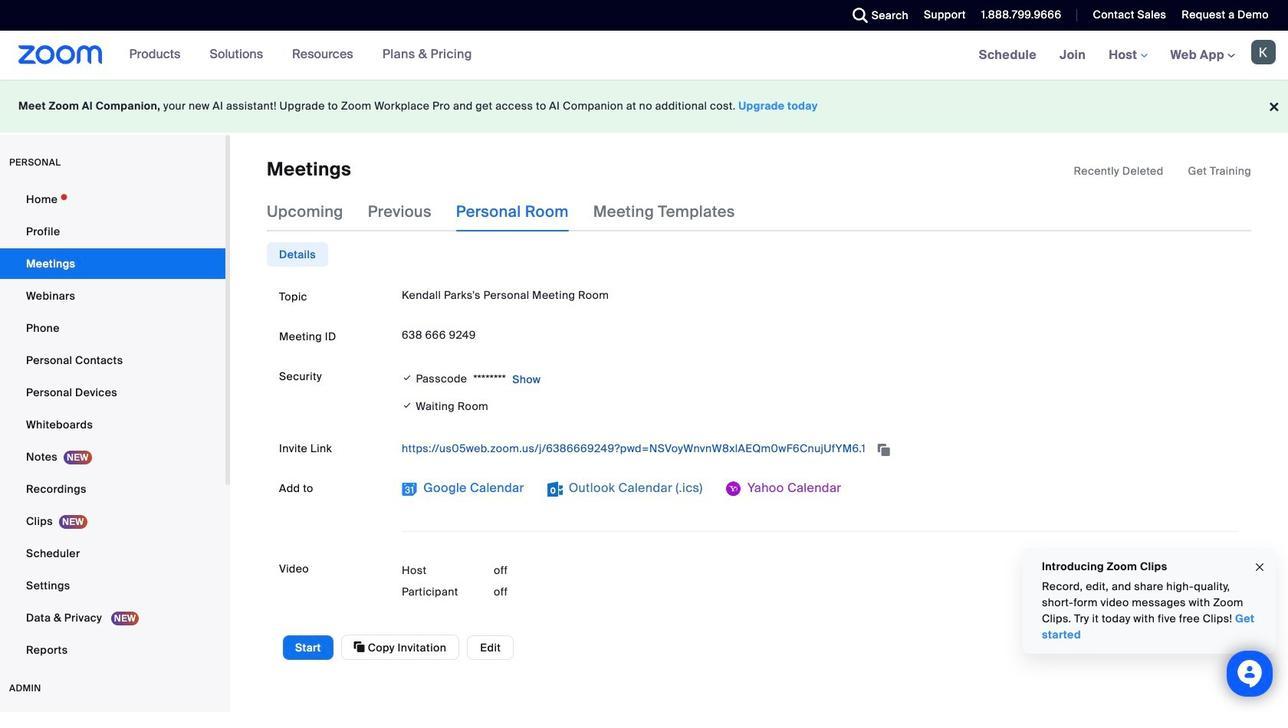 Task type: describe. For each thing, give the bounding box(es) containing it.
add to outlook calendar (.ics) image
[[547, 482, 562, 497]]

copy image
[[354, 641, 365, 654]]

2 checked image from the top
[[402, 398, 413, 414]]

copy url image
[[876, 444, 891, 455]]

1 checked image from the top
[[402, 370, 413, 386]]



Task type: locate. For each thing, give the bounding box(es) containing it.
footer
[[0, 80, 1288, 133]]

zoom logo image
[[18, 45, 102, 64]]

profile picture image
[[1251, 40, 1276, 64]]

tabs of meeting tab list
[[267, 192, 760, 232]]

tab
[[267, 243, 328, 267]]

product information navigation
[[118, 31, 484, 80]]

banner
[[0, 31, 1288, 81]]

checked image
[[402, 370, 413, 386], [402, 398, 413, 414]]

add to yahoo calendar image
[[726, 482, 741, 497]]

tab list
[[267, 243, 328, 267]]

1 vertical spatial checked image
[[402, 398, 413, 414]]

close image
[[1254, 559, 1266, 576]]

personal menu menu
[[0, 184, 225, 667]]

application
[[1074, 163, 1251, 179]]

meetings navigation
[[967, 31, 1288, 81]]

0 vertical spatial checked image
[[402, 370, 413, 386]]

add to google calendar image
[[402, 482, 417, 497]]



Task type: vqa. For each thing, say whether or not it's contained in the screenshot.
Footer
yes



